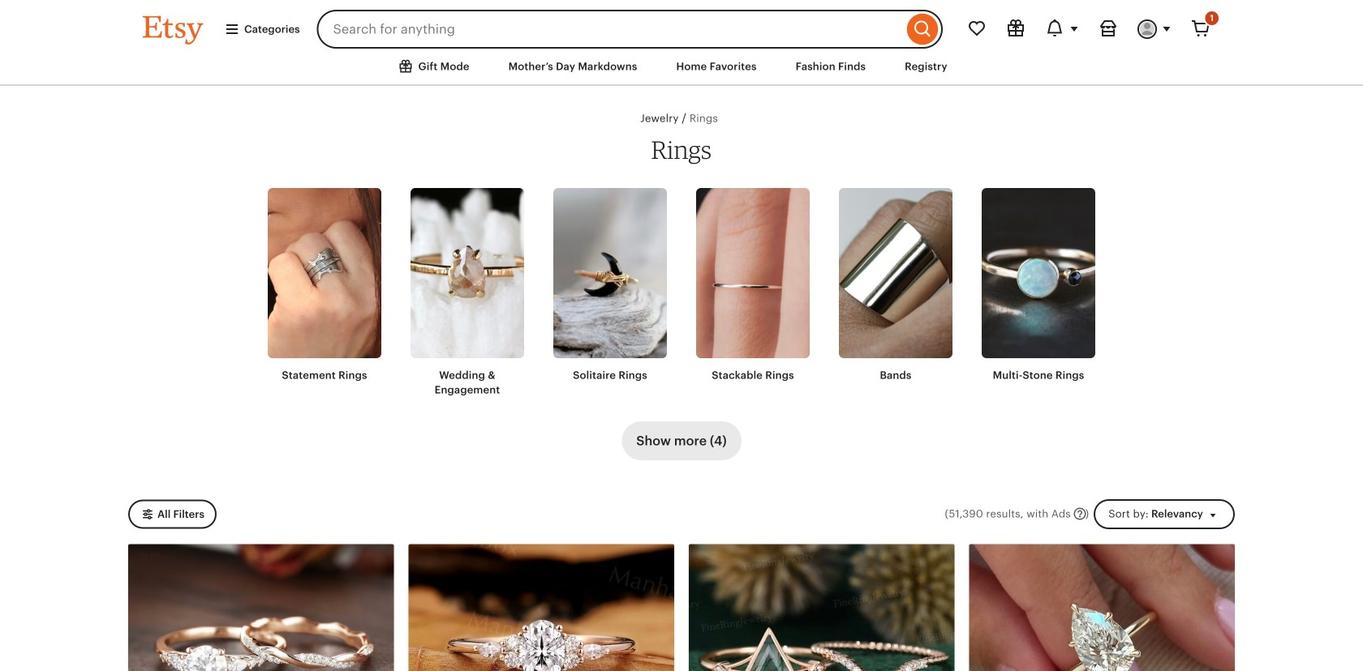Task type: locate. For each thing, give the bounding box(es) containing it.
menu bar
[[0, 0, 1363, 86], [114, 49, 1250, 86]]

Search for anything text field
[[317, 10, 903, 49]]

None search field
[[317, 10, 943, 49]]

banner
[[114, 0, 1250, 49]]



Task type: vqa. For each thing, say whether or not it's contained in the screenshot.
Locket Necklace with Photo, Engraved Oval Necklace, Photo Necklace in Gold, Memorial Jewellery, Anniversary Gift, Mom Gift, Christmas Gift
no



Task type: describe. For each thing, give the bounding box(es) containing it.
vintage moissanite engagement ring set,round cut moissanite ring,diamond cluster ring,rose gold bridal ring,twisted wedding band,unique ring image
[[128, 545, 394, 672]]

oval moissanite engagement ring vintage rose gold marquise cut diamond ring cluster bridal ring unique anniversary promise wedding ring image
[[409, 545, 674, 672]]

3 ct pear shape lab grown diamond engagement ring / 6 prong tear cvd diamond solitaire ring in yellow gold / minimalist pear engagement ring image
[[969, 545, 1235, 672]]

unique kite cut green moss agate engagement ring set 14k rose gold engagement moissanite ring for women vintage bridal wedding ring set gift image
[[689, 545, 955, 672]]



